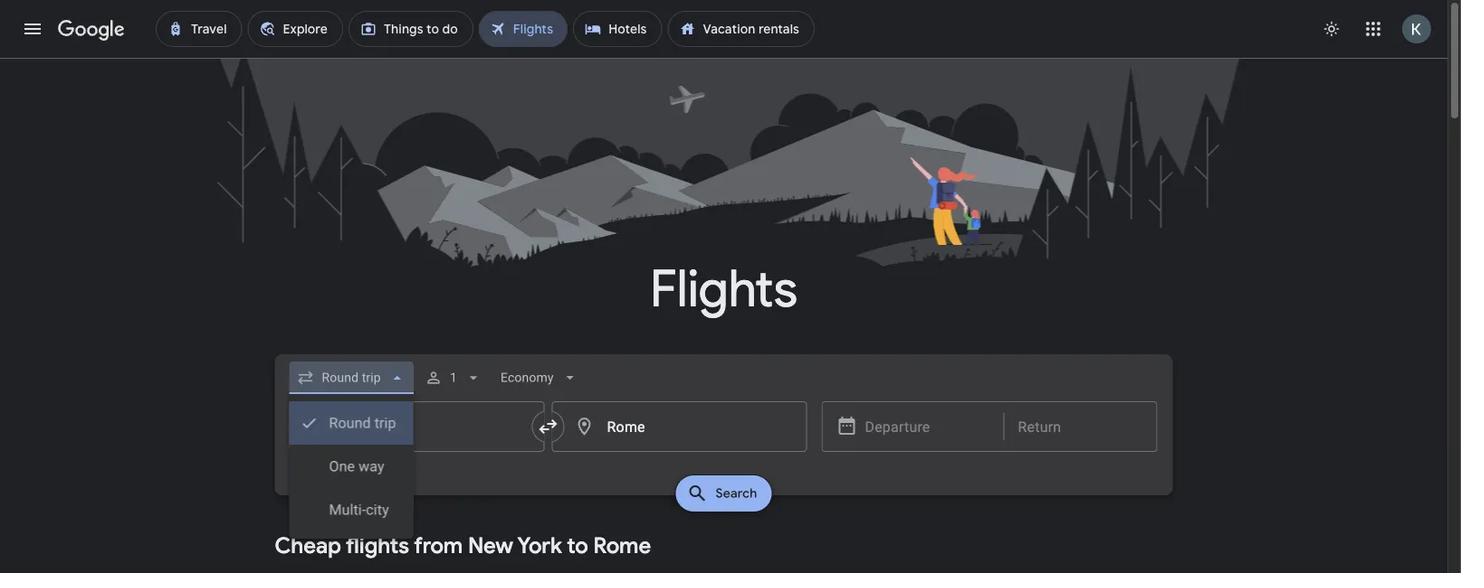 Task type: vqa. For each thing, say whether or not it's contained in the screenshot.
7 inside the 7 $238
no



Task type: locate. For each thing, give the bounding box(es) containing it.
main menu image
[[22, 18, 43, 40]]

None field
[[289, 362, 414, 395], [493, 362, 586, 395], [289, 362, 414, 395], [493, 362, 586, 395]]

1
[[450, 371, 457, 386]]

3 option from the top
[[289, 489, 414, 532]]

cheap
[[275, 533, 341, 560]]

flights
[[346, 533, 409, 560]]

2 option from the top
[[289, 445, 414, 489]]

swap origin and destination. image
[[537, 416, 559, 438]]

option
[[289, 402, 414, 445], [289, 445, 414, 489], [289, 489, 414, 532]]

1 button
[[417, 357, 490, 400]]

Flight search field
[[260, 355, 1187, 540]]

None text field
[[289, 402, 545, 453], [552, 402, 807, 453], [289, 402, 545, 453], [552, 402, 807, 453]]



Task type: describe. For each thing, give the bounding box(es) containing it.
from
[[414, 533, 463, 560]]

Departure text field
[[865, 403, 990, 452]]

search button
[[676, 476, 772, 512]]

new
[[468, 533, 513, 560]]

Return text field
[[1018, 403, 1143, 452]]

cheap flights from new york to rome
[[275, 533, 651, 560]]

change appearance image
[[1310, 7, 1353, 51]]

select your ticket type. list box
[[289, 395, 414, 540]]

flights
[[650, 258, 797, 322]]

1 option from the top
[[289, 402, 414, 445]]

rome
[[593, 533, 651, 560]]

search
[[716, 486, 757, 502]]

york
[[517, 533, 562, 560]]

to
[[567, 533, 588, 560]]



